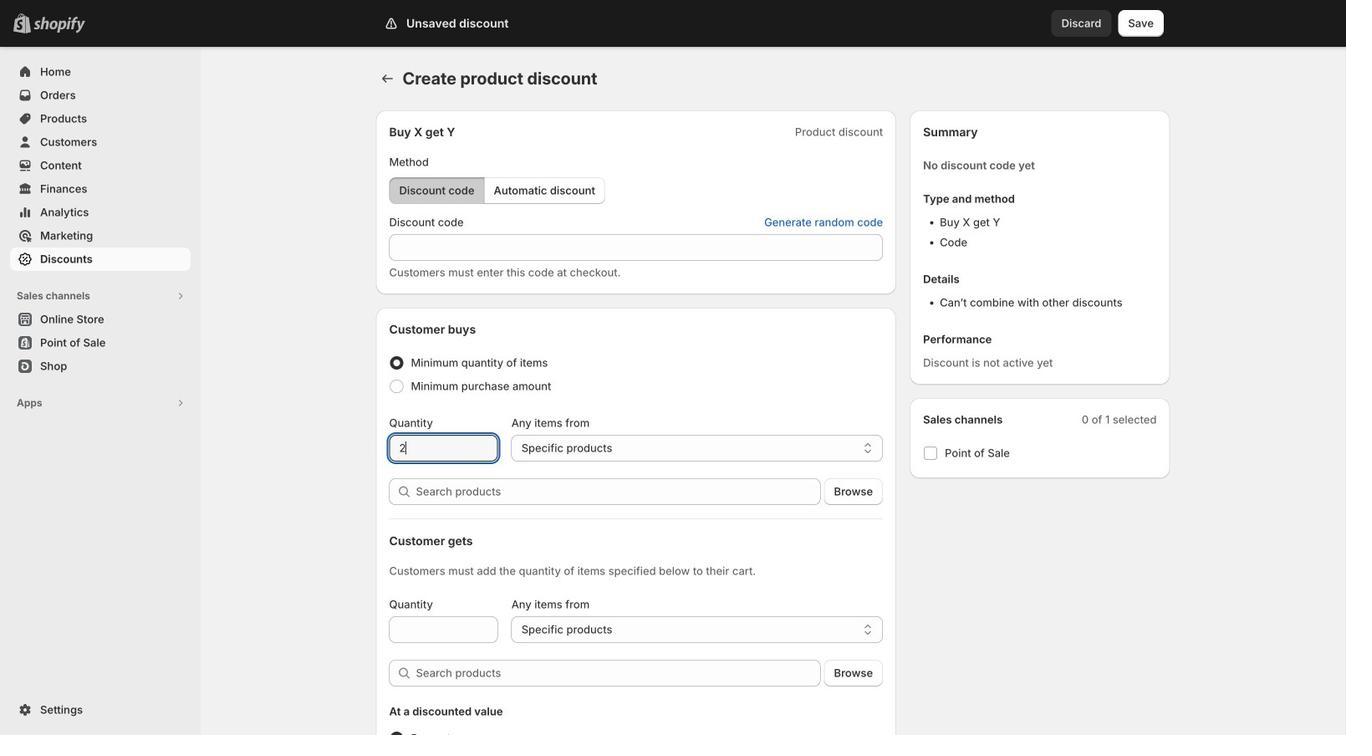 Task type: vqa. For each thing, say whether or not it's contained in the screenshot.
text field
yes



Task type: describe. For each thing, give the bounding box(es) containing it.
shopify image
[[33, 17, 85, 33]]



Task type: locate. For each thing, give the bounding box(es) containing it.
None text field
[[389, 234, 883, 261], [389, 435, 498, 462], [389, 234, 883, 261], [389, 435, 498, 462]]

Search products text field
[[416, 478, 821, 505]]

None text field
[[389, 616, 498, 643]]

Search products text field
[[416, 660, 821, 687]]



